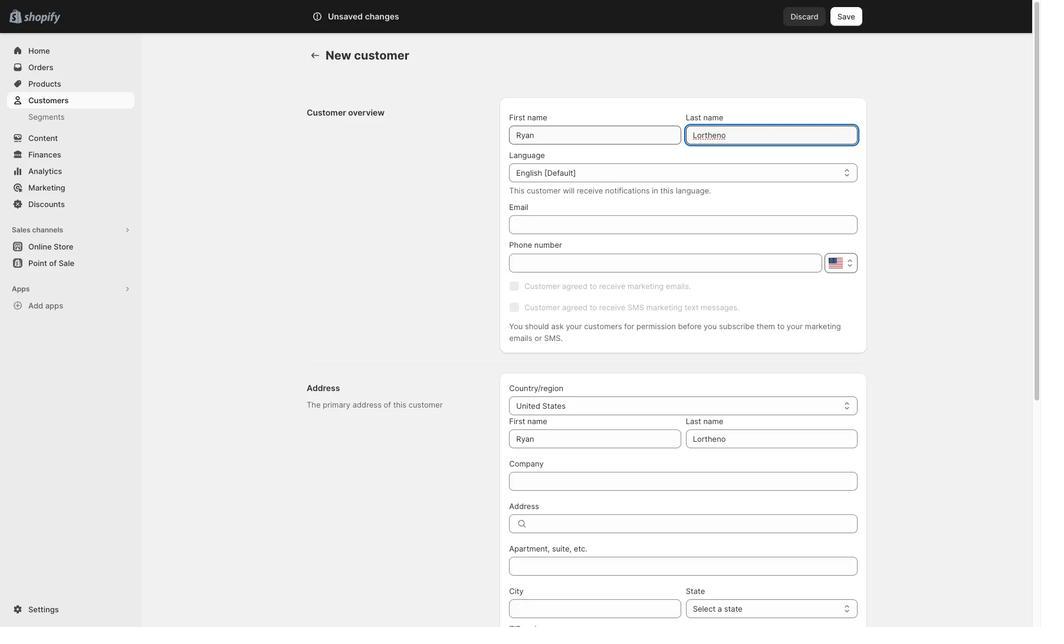 Task type: describe. For each thing, give the bounding box(es) containing it.
sales channels
[[12, 225, 63, 234]]

you
[[704, 322, 717, 331]]

name for last name text box at the top of the page
[[703, 113, 723, 122]]

to for marketing
[[590, 281, 597, 291]]

1 horizontal spatial this
[[660, 186, 674, 195]]

new customer
[[326, 48, 409, 63]]

sale
[[59, 258, 74, 268]]

1 vertical spatial of
[[384, 400, 391, 409]]

last for company
[[686, 416, 701, 426]]

analytics
[[28, 166, 62, 176]]

customers
[[28, 96, 69, 105]]

discard button
[[784, 7, 826, 26]]

customer agreed to receive marketing emails.
[[525, 281, 691, 291]]

Company text field
[[509, 472, 858, 491]]

etc.
[[574, 544, 588, 553]]

shopify image
[[24, 12, 60, 24]]

country/region
[[509, 383, 563, 393]]

new
[[326, 48, 351, 63]]

this customer will receive notifications in this language.
[[509, 186, 711, 195]]

english [default]
[[516, 168, 576, 178]]

apps
[[45, 301, 63, 310]]

0 vertical spatial marketing
[[628, 281, 664, 291]]

this
[[509, 186, 525, 195]]

apartment, suite, etc.
[[509, 544, 588, 553]]

you
[[509, 322, 523, 331]]

Address text field
[[533, 514, 858, 533]]

segments link
[[7, 109, 135, 125]]

agreed for customer agreed to receive marketing emails.
[[562, 281, 588, 291]]

marketing inside you should ask your customers for permission before you subscribe them to your marketing emails or sms.
[[805, 322, 841, 331]]

before
[[678, 322, 702, 331]]

customer for customer agreed to receive marketing emails.
[[525, 281, 560, 291]]

point of sale link
[[7, 255, 135, 271]]

language.
[[676, 186, 711, 195]]

First name text field
[[509, 126, 681, 145]]

home link
[[7, 42, 135, 59]]

search button
[[345, 7, 687, 26]]

Email email field
[[509, 215, 858, 234]]

customers
[[584, 322, 622, 331]]

1 vertical spatial this
[[393, 400, 407, 409]]

orders link
[[7, 59, 135, 76]]

for
[[624, 322, 634, 331]]

phone
[[509, 240, 532, 250]]

0 vertical spatial address
[[307, 383, 340, 393]]

discounts link
[[7, 196, 135, 212]]

select a state
[[693, 604, 743, 614]]

home
[[28, 46, 50, 55]]

products
[[28, 79, 61, 88]]

products link
[[7, 76, 135, 92]]

the primary address of this customer
[[307, 400, 443, 409]]

marketing
[[28, 183, 65, 192]]

customer for new
[[354, 48, 409, 63]]

last name for company
[[686, 416, 723, 426]]

content link
[[7, 130, 135, 146]]

state
[[686, 586, 705, 596]]

a
[[718, 604, 722, 614]]

customer for customer agreed to receive sms marketing text messages.
[[525, 303, 560, 312]]

text
[[685, 303, 699, 312]]

name for first name text field
[[527, 113, 547, 122]]

channels
[[32, 225, 63, 234]]

united states
[[516, 401, 566, 411]]

discard
[[791, 12, 819, 21]]

customer for this
[[527, 186, 561, 195]]

analytics link
[[7, 163, 135, 179]]

receive for marketing
[[599, 281, 626, 291]]

last name for language
[[686, 113, 723, 122]]

add apps
[[28, 301, 63, 310]]

of inside button
[[49, 258, 57, 268]]

phone number
[[509, 240, 562, 250]]

content
[[28, 133, 58, 143]]

Apartment, suite, etc. text field
[[509, 557, 858, 576]]

in
[[652, 186, 658, 195]]

online store link
[[7, 238, 135, 255]]

first name for language
[[509, 113, 547, 122]]

discounts
[[28, 199, 65, 209]]

add
[[28, 301, 43, 310]]

apartment,
[[509, 544, 550, 553]]

2 your from the left
[[787, 322, 803, 331]]

sms
[[628, 303, 644, 312]]

first name for company
[[509, 416, 547, 426]]

point
[[28, 258, 47, 268]]

store
[[54, 242, 73, 251]]

1 horizontal spatial address
[[509, 501, 539, 511]]

Last name text field
[[686, 126, 858, 145]]

or
[[535, 333, 542, 343]]



Task type: vqa. For each thing, say whether or not it's contained in the screenshot.
this to the left
yes



Task type: locate. For each thing, give the bounding box(es) containing it.
your
[[566, 322, 582, 331], [787, 322, 803, 331]]

segments
[[28, 112, 65, 122]]

0 horizontal spatial your
[[566, 322, 582, 331]]

0 vertical spatial last name
[[686, 113, 723, 122]]

emails.
[[666, 281, 691, 291]]

english
[[516, 168, 542, 178]]

last
[[686, 113, 701, 122], [686, 416, 701, 426]]

0 horizontal spatial of
[[49, 258, 57, 268]]

customer agreed to receive sms marketing text messages.
[[525, 303, 740, 312]]

marketing up the permission
[[646, 303, 683, 312]]

Phone number text field
[[509, 254, 822, 273]]

1 vertical spatial customer
[[527, 186, 561, 195]]

receive up 'customers'
[[599, 303, 626, 312]]

marketing
[[628, 281, 664, 291], [646, 303, 683, 312], [805, 322, 841, 331]]

language
[[509, 150, 545, 160]]

First name text field
[[509, 429, 681, 448]]

receive for sms
[[599, 303, 626, 312]]

0 vertical spatial customer
[[307, 107, 346, 117]]

permission
[[637, 322, 676, 331]]

email
[[509, 202, 529, 212]]

name for last name text field
[[703, 416, 723, 426]]

of right address
[[384, 400, 391, 409]]

subscribe
[[719, 322, 755, 331]]

of
[[49, 258, 57, 268], [384, 400, 391, 409]]

0 vertical spatial receive
[[577, 186, 603, 195]]

to inside you should ask your customers for permission before you subscribe them to your marketing emails or sms.
[[777, 322, 785, 331]]

sales
[[12, 225, 30, 234]]

receive for notifications
[[577, 186, 603, 195]]

notifications
[[605, 186, 650, 195]]

1 your from the left
[[566, 322, 582, 331]]

receive
[[577, 186, 603, 195], [599, 281, 626, 291], [599, 303, 626, 312]]

agreed
[[562, 281, 588, 291], [562, 303, 588, 312]]

marketing right them
[[805, 322, 841, 331]]

1 first name from the top
[[509, 113, 547, 122]]

them
[[757, 322, 775, 331]]

suite,
[[552, 544, 572, 553]]

2 first name from the top
[[509, 416, 547, 426]]

first name down united
[[509, 416, 547, 426]]

online store
[[28, 242, 73, 251]]

to
[[590, 281, 597, 291], [590, 303, 597, 312], [777, 322, 785, 331]]

unsaved changes
[[328, 11, 399, 21]]

messages.
[[701, 303, 740, 312]]

marketing link
[[7, 179, 135, 196]]

1 vertical spatial last
[[686, 416, 701, 426]]

search
[[365, 12, 390, 21]]

united
[[516, 401, 540, 411]]

overview
[[348, 107, 385, 117]]

city
[[509, 586, 524, 596]]

your right ask
[[566, 322, 582, 331]]

first up language
[[509, 113, 525, 122]]

address
[[307, 383, 340, 393], [509, 501, 539, 511]]

last for language
[[686, 113, 701, 122]]

address
[[353, 400, 382, 409]]

1 vertical spatial receive
[[599, 281, 626, 291]]

this
[[660, 186, 674, 195], [393, 400, 407, 409]]

2 vertical spatial customer
[[409, 400, 443, 409]]

address up the
[[307, 383, 340, 393]]

settings
[[28, 605, 59, 614]]

of left "sale"
[[49, 258, 57, 268]]

company
[[509, 459, 544, 468]]

online store button
[[0, 238, 142, 255]]

first down united
[[509, 416, 525, 426]]

add apps button
[[7, 297, 135, 314]]

1 horizontal spatial your
[[787, 322, 803, 331]]

1 vertical spatial first name
[[509, 416, 547, 426]]

finances
[[28, 150, 61, 159]]

orders
[[28, 63, 53, 72]]

0 vertical spatial this
[[660, 186, 674, 195]]

sales channels button
[[7, 222, 135, 238]]

1 vertical spatial to
[[590, 303, 597, 312]]

customers link
[[7, 92, 135, 109]]

settings link
[[7, 601, 135, 618]]

point of sale button
[[0, 255, 142, 271]]

customer down search
[[354, 48, 409, 63]]

2 vertical spatial receive
[[599, 303, 626, 312]]

2 vertical spatial to
[[777, 322, 785, 331]]

will
[[563, 186, 575, 195]]

online
[[28, 242, 52, 251]]

save
[[838, 12, 855, 21]]

save button
[[830, 7, 862, 26]]

states
[[542, 401, 566, 411]]

0 vertical spatial of
[[49, 258, 57, 268]]

0 vertical spatial agreed
[[562, 281, 588, 291]]

1 vertical spatial marketing
[[646, 303, 683, 312]]

apps button
[[7, 281, 135, 297]]

first for company
[[509, 416, 525, 426]]

0 vertical spatial first name
[[509, 113, 547, 122]]

1 horizontal spatial of
[[384, 400, 391, 409]]

select
[[693, 604, 716, 614]]

the
[[307, 400, 321, 409]]

first name up language
[[509, 113, 547, 122]]

agreed for customer agreed to receive sms marketing text messages.
[[562, 303, 588, 312]]

marketing up the sms
[[628, 281, 664, 291]]

0 horizontal spatial this
[[393, 400, 407, 409]]

primary
[[323, 400, 350, 409]]

unsaved
[[328, 11, 363, 21]]

receive right will
[[577, 186, 603, 195]]

1 vertical spatial customer
[[525, 281, 560, 291]]

0 vertical spatial first
[[509, 113, 525, 122]]

Last name text field
[[686, 429, 858, 448]]

your right them
[[787, 322, 803, 331]]

0 vertical spatial last
[[686, 113, 701, 122]]

customer overview
[[307, 107, 385, 117]]

ask
[[551, 322, 564, 331]]

apps
[[12, 284, 30, 293]]

first for language
[[509, 113, 525, 122]]

1 last from the top
[[686, 113, 701, 122]]

City text field
[[509, 599, 681, 618]]

customer for customer overview
[[307, 107, 346, 117]]

finances link
[[7, 146, 135, 163]]

1 vertical spatial address
[[509, 501, 539, 511]]

[default]
[[544, 168, 576, 178]]

receive up customer agreed to receive sms marketing text messages.
[[599, 281, 626, 291]]

0 vertical spatial customer
[[354, 48, 409, 63]]

0 vertical spatial to
[[590, 281, 597, 291]]

0 horizontal spatial address
[[307, 383, 340, 393]]

1 vertical spatial agreed
[[562, 303, 588, 312]]

changes
[[365, 11, 399, 21]]

sms.
[[544, 333, 563, 343]]

to for sms
[[590, 303, 597, 312]]

1 first from the top
[[509, 113, 525, 122]]

should
[[525, 322, 549, 331]]

2 last name from the top
[[686, 416, 723, 426]]

1 vertical spatial first
[[509, 416, 525, 426]]

2 agreed from the top
[[562, 303, 588, 312]]

2 first from the top
[[509, 416, 525, 426]]

this right the in
[[660, 186, 674, 195]]

state
[[724, 604, 743, 614]]

name for first name text box
[[527, 416, 547, 426]]

customer down english [default] on the top of the page
[[527, 186, 561, 195]]

united states (+1) image
[[829, 258, 843, 268]]

2 last from the top
[[686, 416, 701, 426]]

emails
[[509, 333, 532, 343]]

number
[[534, 240, 562, 250]]

address down "company"
[[509, 501, 539, 511]]

1 last name from the top
[[686, 113, 723, 122]]

name
[[527, 113, 547, 122], [703, 113, 723, 122], [527, 416, 547, 426], [703, 416, 723, 426]]

1 vertical spatial last name
[[686, 416, 723, 426]]

1 agreed from the top
[[562, 281, 588, 291]]

customer right address
[[409, 400, 443, 409]]

2 vertical spatial marketing
[[805, 322, 841, 331]]

customer
[[354, 48, 409, 63], [527, 186, 561, 195], [409, 400, 443, 409]]

this right address
[[393, 400, 407, 409]]

first name
[[509, 113, 547, 122], [509, 416, 547, 426]]

2 vertical spatial customer
[[525, 303, 560, 312]]



